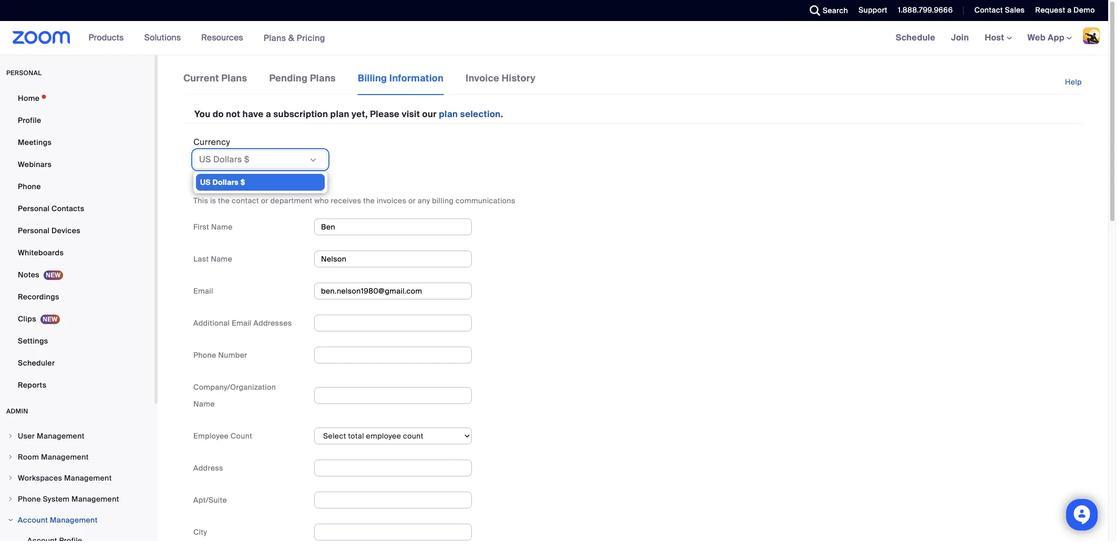 Task type: locate. For each thing, give the bounding box(es) containing it.
0 vertical spatial us
[[199, 154, 211, 165]]

2 vertical spatial name
[[193, 399, 215, 409]]

name for company/organization name
[[193, 399, 215, 409]]

0 vertical spatial right image
[[7, 433, 14, 439]]

personal up whiteboards
[[18, 226, 50, 235]]

right image inside phone system management menu item
[[7, 496, 14, 502]]

name right first
[[211, 222, 233, 232]]

right image inside room management menu item
[[7, 454, 14, 460]]

us dollars $ button
[[199, 153, 309, 166]]

the left invoices
[[363, 196, 375, 205]]

invoice
[[466, 72, 499, 85]]

us
[[199, 154, 211, 165], [200, 178, 211, 187]]

1 vertical spatial us dollars $
[[200, 178, 245, 187]]

email right "additional"
[[232, 318, 252, 328]]

billing
[[358, 72, 387, 85], [193, 180, 220, 191]]

2 right image from the top
[[7, 475, 14, 481]]

plans for current plans
[[221, 72, 247, 85]]

2 vertical spatial phone
[[18, 495, 41, 504]]

1 vertical spatial a
[[266, 108, 271, 120]]

2 right image from the top
[[7, 496, 14, 502]]

reports link
[[0, 375, 155, 396]]

phone for phone system management
[[18, 495, 41, 504]]

communications
[[456, 196, 515, 205]]

0 vertical spatial email
[[193, 286, 213, 296]]

additional email addresses
[[193, 318, 292, 328]]

pending
[[269, 72, 308, 85]]

management down phone system management menu item
[[50, 516, 98, 525]]

room management
[[18, 453, 89, 462]]

meetings link
[[0, 132, 155, 153]]

1 vertical spatial name
[[211, 254, 232, 264]]

management up room management
[[37, 431, 85, 441]]

us up this
[[200, 178, 211, 187]]

0 vertical spatial name
[[211, 222, 233, 232]]

host button
[[985, 32, 1012, 43]]

billing up the "please"
[[358, 72, 387, 85]]

management inside account management menu item
[[50, 516, 98, 525]]

pending plans
[[269, 72, 336, 85]]

hide options image
[[309, 156, 317, 164]]

0 vertical spatial phone
[[18, 182, 41, 191]]

1 right image from the top
[[7, 433, 14, 439]]

addresses
[[253, 318, 292, 328]]

plan
[[330, 108, 349, 120], [439, 108, 458, 120]]

$ inside us dollars $ list box
[[241, 178, 245, 187]]

billing inside billing contact this is the contact or department who receives the invoices or any billing communications
[[193, 180, 220, 191]]

clips
[[18, 314, 36, 324]]

schedule link
[[888, 21, 943, 55]]

demo
[[1074, 5, 1095, 15]]

us dollars $
[[199, 154, 249, 165], [200, 178, 245, 187]]

help link
[[1065, 71, 1083, 93]]

request a demo link
[[1028, 0, 1108, 21], [1036, 5, 1095, 15]]

request
[[1036, 5, 1066, 15]]

web app button
[[1028, 32, 1072, 43]]

1 right image from the top
[[7, 454, 14, 460]]

phone inside main content main content
[[193, 350, 216, 360]]

2 or from the left
[[408, 196, 416, 205]]

0 vertical spatial $
[[244, 154, 249, 165]]

1 personal from the top
[[18, 204, 50, 213]]

meetings navigation
[[888, 21, 1108, 55]]

settings link
[[0, 331, 155, 352]]

1 vertical spatial contact
[[222, 180, 255, 191]]

0 horizontal spatial plans
[[221, 72, 247, 85]]

personal up personal devices
[[18, 204, 50, 213]]

0 horizontal spatial the
[[218, 196, 230, 205]]

billing up this
[[193, 180, 220, 191]]

0 vertical spatial billing
[[358, 72, 387, 85]]

account
[[18, 516, 48, 525]]

plans right current
[[221, 72, 247, 85]]

host
[[985, 32, 1007, 43]]

management up workspaces management
[[41, 453, 89, 462]]

support link
[[851, 0, 890, 21], [859, 5, 888, 15]]

subscription
[[273, 108, 328, 120]]

2 personal from the top
[[18, 226, 50, 235]]

$ up us dollars $ list box
[[244, 154, 249, 165]]

1 horizontal spatial plans
[[264, 32, 286, 43]]

0 vertical spatial us dollars $
[[199, 154, 249, 165]]

billing information
[[358, 72, 444, 85]]

personal
[[18, 204, 50, 213], [18, 226, 50, 235]]

1 vertical spatial billing
[[193, 180, 220, 191]]

department
[[270, 196, 312, 205]]

management for room management
[[41, 453, 89, 462]]

management up account management menu item
[[71, 495, 119, 504]]

1 vertical spatial dollars
[[213, 178, 239, 187]]

number
[[218, 350, 247, 360]]

us dollars $ up is
[[200, 178, 245, 187]]

account management menu item
[[0, 510, 155, 530]]

or
[[261, 196, 268, 205], [408, 196, 416, 205]]

dollars
[[213, 154, 242, 165], [213, 178, 239, 187]]

1 horizontal spatial the
[[363, 196, 375, 205]]

plan right our at the top left of the page
[[439, 108, 458, 120]]

phone
[[18, 182, 41, 191], [193, 350, 216, 360], [18, 495, 41, 504]]

0 horizontal spatial a
[[266, 108, 271, 120]]

user management menu item
[[0, 426, 155, 446]]

phone inside menu item
[[18, 495, 41, 504]]

admin menu menu
[[0, 426, 155, 541]]

invoice history
[[466, 72, 536, 85]]

name inside company/organization name
[[193, 399, 215, 409]]

1 horizontal spatial a
[[1067, 5, 1072, 15]]

have
[[243, 108, 264, 120]]

or left the any
[[408, 196, 416, 205]]

the right is
[[218, 196, 230, 205]]

phone down webinars
[[18, 182, 41, 191]]

management inside user management menu item
[[37, 431, 85, 441]]

room
[[18, 453, 39, 462]]

right image inside account management menu item
[[7, 517, 14, 523]]

right image inside user management menu item
[[7, 433, 14, 439]]

management inside room management menu item
[[41, 453, 89, 462]]

1 vertical spatial us
[[200, 178, 211, 187]]

email down last
[[193, 286, 213, 296]]

right image left 'system'
[[7, 496, 14, 502]]

1 horizontal spatial email
[[232, 318, 252, 328]]

dollars up is
[[213, 178, 239, 187]]

contact
[[975, 5, 1003, 15], [222, 180, 255, 191]]

management for account management
[[50, 516, 98, 525]]

selection
[[460, 108, 501, 120]]

phone up account on the bottom left of page
[[18, 495, 41, 504]]

management inside workspaces management menu item
[[64, 474, 112, 483]]

first
[[193, 222, 209, 232]]

right image for user management
[[7, 433, 14, 439]]

billing
[[432, 196, 454, 205]]

email
[[193, 286, 213, 296], [232, 318, 252, 328]]

plans
[[264, 32, 286, 43], [221, 72, 247, 85], [310, 72, 336, 85]]

billing for billing contact this is the contact or department who receives the invoices or any billing communications
[[193, 180, 220, 191]]

yet,
[[352, 108, 368, 120]]

us inside dropdown button
[[199, 154, 211, 165]]

1 vertical spatial personal
[[18, 226, 50, 235]]

workspaces management menu item
[[0, 468, 155, 488]]

workspaces management
[[18, 474, 112, 483]]

products
[[89, 32, 124, 43]]

resources button
[[201, 21, 248, 55]]

1 horizontal spatial billing
[[358, 72, 387, 85]]

phone for phone
[[18, 182, 41, 191]]

1 vertical spatial right image
[[7, 475, 14, 481]]

request a demo
[[1036, 5, 1095, 15]]

right image left the user
[[7, 433, 14, 439]]

us dollars $ inside list box
[[200, 178, 245, 187]]

plan left yet,
[[330, 108, 349, 120]]

name right last
[[211, 254, 232, 264]]

dollars inside list box
[[213, 178, 239, 187]]

0 vertical spatial right image
[[7, 454, 14, 460]]

a right have
[[266, 108, 271, 120]]

solutions
[[144, 32, 181, 43]]

1 horizontal spatial or
[[408, 196, 416, 205]]

phone inside the "personal menu" menu
[[18, 182, 41, 191]]

0 vertical spatial personal
[[18, 204, 50, 213]]

home
[[18, 94, 40, 103]]

right image left account on the bottom left of page
[[7, 517, 14, 523]]

us dollars $ down currency
[[199, 154, 249, 165]]

billing for billing information
[[358, 72, 387, 85]]

phone for phone number
[[193, 350, 216, 360]]

1 vertical spatial phone
[[193, 350, 216, 360]]

2 the from the left
[[363, 196, 375, 205]]

2 horizontal spatial plans
[[310, 72, 336, 85]]

this
[[193, 196, 208, 205]]

plans inside current plans link
[[221, 72, 247, 85]]

1 the from the left
[[218, 196, 230, 205]]

right image inside workspaces management menu item
[[7, 475, 14, 481]]

settings
[[18, 336, 48, 346]]

None text field
[[314, 387, 472, 404]]

do
[[213, 108, 224, 120]]

management for user management
[[37, 431, 85, 441]]

0 horizontal spatial or
[[261, 196, 268, 205]]

personal menu menu
[[0, 88, 155, 397]]

web
[[1028, 32, 1046, 43]]

1.888.799.9666
[[898, 5, 953, 15]]

0 vertical spatial a
[[1067, 5, 1072, 15]]

name for last name
[[211, 254, 232, 264]]

contact left sales
[[975, 5, 1003, 15]]

dollars down currency
[[213, 154, 242, 165]]

a left demo
[[1067, 5, 1072, 15]]

contact up contact
[[222, 180, 255, 191]]

us down currency
[[199, 154, 211, 165]]

.
[[501, 108, 503, 120]]

right image
[[7, 433, 14, 439], [7, 475, 14, 481], [7, 517, 14, 523]]

banner containing products
[[0, 21, 1108, 55]]

us dollars $ list box
[[196, 174, 325, 191]]

right image
[[7, 454, 14, 460], [7, 496, 14, 502]]

0 horizontal spatial plan
[[330, 108, 349, 120]]

receives
[[331, 196, 361, 205]]

management for workspaces management
[[64, 474, 112, 483]]

None text field
[[314, 219, 472, 235], [314, 251, 472, 267], [314, 283, 472, 300], [314, 315, 472, 332], [314, 347, 472, 364], [314, 460, 472, 477], [314, 492, 472, 509], [314, 524, 472, 541], [314, 219, 472, 235], [314, 251, 472, 267], [314, 283, 472, 300], [314, 315, 472, 332], [314, 347, 472, 364], [314, 460, 472, 477], [314, 492, 472, 509], [314, 524, 472, 541]]

banner
[[0, 21, 1108, 55]]

meetings
[[18, 138, 52, 147]]

plans right pending
[[310, 72, 336, 85]]

plans left &
[[264, 32, 286, 43]]

1 vertical spatial right image
[[7, 496, 14, 502]]

right image left room
[[7, 454, 14, 460]]

0 vertical spatial contact
[[975, 5, 1003, 15]]

2 plan from the left
[[439, 108, 458, 120]]

us inside list box
[[200, 178, 211, 187]]

plans inside pending plans link
[[310, 72, 336, 85]]

workspaces
[[18, 474, 62, 483]]

management down room management menu item in the bottom of the page
[[64, 474, 112, 483]]

management
[[37, 431, 85, 441], [41, 453, 89, 462], [64, 474, 112, 483], [71, 495, 119, 504], [50, 516, 98, 525]]

profile picture image
[[1083, 27, 1100, 44]]

employee
[[193, 431, 229, 441]]

currency
[[193, 136, 230, 148]]

plans for pending plans
[[310, 72, 336, 85]]

personal for personal devices
[[18, 226, 50, 235]]

invoice history link
[[465, 71, 536, 94]]

0 horizontal spatial billing
[[193, 180, 220, 191]]

admin
[[6, 407, 28, 416]]

1 vertical spatial $
[[241, 178, 245, 187]]

plans & pricing link
[[264, 32, 325, 43], [264, 32, 325, 43]]

city
[[193, 528, 207, 537]]

phone left number
[[193, 350, 216, 360]]

2 vertical spatial right image
[[7, 517, 14, 523]]

1 vertical spatial email
[[232, 318, 252, 328]]

3 right image from the top
[[7, 517, 14, 523]]

$ up contact
[[241, 178, 245, 187]]

or down us dollars $ list box
[[261, 196, 268, 205]]

1 horizontal spatial plan
[[439, 108, 458, 120]]

0 horizontal spatial contact
[[222, 180, 255, 191]]

0 vertical spatial dollars
[[213, 154, 242, 165]]

name up employee
[[193, 399, 215, 409]]

right image left workspaces
[[7, 475, 14, 481]]

web app
[[1028, 32, 1065, 43]]



Task type: vqa. For each thing, say whether or not it's contained in the screenshot.
"US DOLLARS $" to the bottom
yes



Task type: describe. For each thing, give the bounding box(es) containing it.
personal contacts link
[[0, 198, 155, 219]]

recordings link
[[0, 286, 155, 307]]

address
[[193, 463, 223, 473]]

app
[[1048, 32, 1065, 43]]

scheduler link
[[0, 353, 155, 374]]

our
[[422, 108, 437, 120]]

zoom logo image
[[13, 31, 70, 44]]

not
[[226, 108, 240, 120]]

employee count
[[193, 431, 252, 441]]

recordings
[[18, 292, 59, 302]]

room management menu item
[[0, 447, 155, 467]]

help
[[1065, 77, 1082, 87]]

any
[[418, 196, 430, 205]]

contacts
[[52, 204, 84, 213]]

join
[[951, 32, 969, 43]]

you
[[194, 108, 211, 120]]

phone link
[[0, 176, 155, 197]]

personal for personal contacts
[[18, 204, 50, 213]]

name for first name
[[211, 222, 233, 232]]

right image for room
[[7, 454, 14, 460]]

1 horizontal spatial contact
[[975, 5, 1003, 15]]

personal devices link
[[0, 220, 155, 241]]

system
[[43, 495, 70, 504]]

first name
[[193, 222, 233, 232]]

contact inside billing contact this is the contact or department who receives the invoices or any billing communications
[[222, 180, 255, 191]]

0 horizontal spatial email
[[193, 286, 213, 296]]

current plans
[[183, 72, 247, 85]]

please
[[370, 108, 400, 120]]

sales
[[1005, 5, 1025, 15]]

last name
[[193, 254, 232, 264]]

is
[[210, 196, 216, 205]]

management inside phone system management menu item
[[71, 495, 119, 504]]

company/organization name
[[193, 383, 276, 409]]

main content main content
[[158, 55, 1108, 541]]

phone system management menu item
[[0, 489, 155, 509]]

whiteboards
[[18, 248, 64, 258]]

profile
[[18, 116, 41, 125]]

search button
[[802, 0, 851, 21]]

information
[[389, 72, 444, 85]]

clips link
[[0, 309, 155, 330]]

profile link
[[0, 110, 155, 131]]

support
[[859, 5, 888, 15]]

1 or from the left
[[261, 196, 268, 205]]

webinars link
[[0, 154, 155, 175]]

visit
[[402, 108, 420, 120]]

current
[[183, 72, 219, 85]]

reports
[[18, 381, 46, 390]]

a inside main content
[[266, 108, 271, 120]]

count
[[231, 431, 252, 441]]

phone system management
[[18, 495, 119, 504]]

contact
[[232, 196, 259, 205]]

additional
[[193, 318, 230, 328]]

plans & pricing
[[264, 32, 325, 43]]

notes link
[[0, 264, 155, 285]]

schedule
[[896, 32, 936, 43]]

whiteboards link
[[0, 242, 155, 263]]

who
[[314, 196, 329, 205]]

personal contacts
[[18, 204, 84, 213]]

billing contact this is the contact or department who receives the invoices or any billing communications
[[193, 180, 515, 205]]

solutions button
[[144, 21, 186, 55]]

search
[[823, 6, 848, 15]]

you do not have a subscription plan yet, please visit our plan selection .
[[194, 108, 503, 120]]

&
[[288, 32, 294, 43]]

personal
[[6, 69, 42, 77]]

right image for account management
[[7, 517, 14, 523]]

history
[[502, 72, 536, 85]]

right image for workspaces management
[[7, 475, 14, 481]]

1 plan from the left
[[330, 108, 349, 120]]

right image for phone
[[7, 496, 14, 502]]

products button
[[89, 21, 128, 55]]

product information navigation
[[81, 21, 333, 55]]

apt/suite
[[193, 496, 227, 505]]

$ inside the us dollars $ dropdown button
[[244, 154, 249, 165]]

company/organization
[[193, 383, 276, 392]]

dollars inside dropdown button
[[213, 154, 242, 165]]

plans inside the product information navigation
[[264, 32, 286, 43]]

none text field inside main content main content
[[314, 387, 472, 404]]

user management
[[18, 431, 85, 441]]

webinars
[[18, 160, 52, 169]]

user
[[18, 431, 35, 441]]

us dollars $ inside dropdown button
[[199, 154, 249, 165]]

home link
[[0, 88, 155, 109]]

notes
[[18, 270, 39, 280]]

phone number
[[193, 350, 247, 360]]

account management
[[18, 516, 98, 525]]

current plans link
[[183, 71, 248, 94]]

resources
[[201, 32, 243, 43]]



